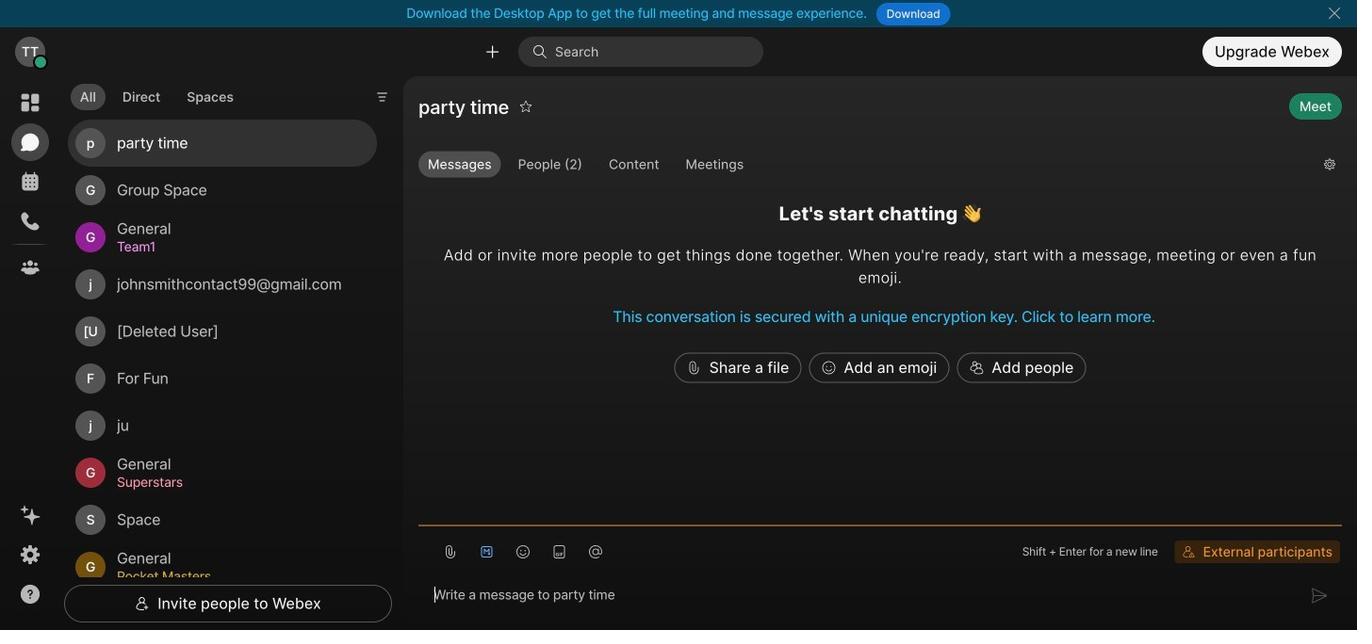 Task type: describe. For each thing, give the bounding box(es) containing it.
teams, has no new notifications image
[[19, 256, 41, 279]]

settings image
[[19, 544, 41, 567]]

message composer toolbar element
[[419, 527, 1343, 571]]

view space settings image
[[1324, 150, 1337, 180]]

add to favorites image
[[520, 91, 533, 122]]

1 general list item from the top
[[68, 214, 377, 261]]

what's new image
[[19, 504, 41, 527]]

cancel_16 image
[[1328, 6, 1343, 21]]

calls image
[[19, 210, 41, 233]]

0 horizontal spatial wrapper image
[[135, 597, 150, 612]]

help image
[[19, 584, 41, 606]]

for fun list item
[[68, 356, 377, 403]]

markdown image
[[480, 545, 495, 560]]

messaging, has no new notifications image
[[19, 131, 41, 154]]

space list item
[[68, 497, 377, 544]]

0 vertical spatial wrapper image
[[822, 361, 837, 376]]

gifs image
[[552, 545, 567, 560]]

3 general list item from the top
[[68, 544, 377, 591]]

meetings image
[[19, 171, 41, 193]]

johnsmithcontact99@gmail.com list item
[[68, 261, 377, 308]]

connect people image
[[484, 43, 502, 61]]

team1 element
[[117, 237, 355, 258]]

webex tab list
[[11, 84, 49, 287]]



Task type: vqa. For each thing, say whether or not it's contained in the screenshot.
Superstars element
yes



Task type: locate. For each thing, give the bounding box(es) containing it.
1 vertical spatial wrapper image
[[135, 597, 150, 612]]

1 vertical spatial general list item
[[68, 450, 377, 497]]

1 horizontal spatial wrapper image
[[822, 361, 837, 376]]

party time list item
[[68, 120, 377, 167]]

superstars element
[[117, 473, 355, 493]]

pocket masters element
[[117, 567, 355, 588]]

0 vertical spatial general list item
[[68, 214, 377, 261]]

2 vertical spatial general list item
[[68, 544, 377, 591]]

emoji image
[[516, 545, 531, 560]]

dashboard image
[[19, 91, 41, 114]]

wrapper image
[[533, 44, 555, 59], [34, 56, 47, 69], [687, 361, 702, 376], [970, 361, 985, 376]]

2 general list item from the top
[[68, 450, 377, 497]]

tab list
[[66, 73, 248, 116]]

[deleted user] list item
[[68, 308, 377, 356]]

wrapper image
[[822, 361, 837, 376], [135, 597, 150, 612]]

group
[[419, 151, 1310, 182]]

ju list item
[[68, 403, 377, 450]]

file attachment image
[[443, 545, 458, 560]]

general list item
[[68, 214, 377, 261], [68, 450, 377, 497], [68, 544, 377, 591]]

navigation
[[0, 76, 60, 631]]

group space list item
[[68, 167, 377, 214]]

mention image
[[588, 545, 603, 560]]

filter by image
[[375, 90, 390, 105]]



